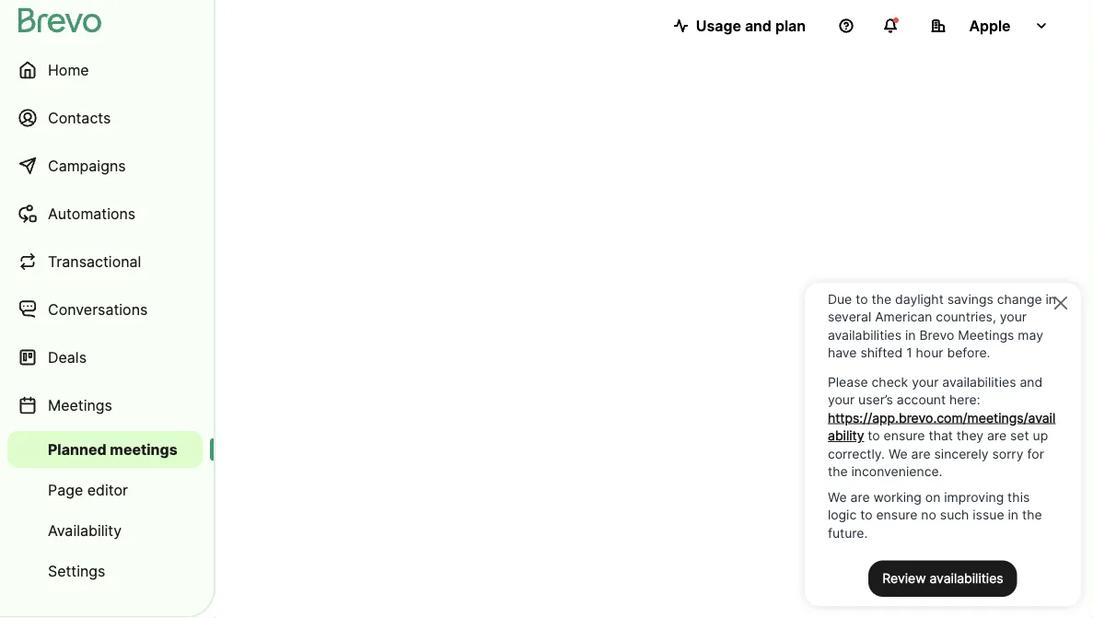 Task type: locate. For each thing, give the bounding box(es) containing it.
usage and plan
[[696, 17, 806, 35]]

page editor link
[[7, 472, 203, 509]]

campaigns link
[[7, 144, 203, 188]]

plan
[[776, 17, 806, 35]]

and
[[745, 17, 772, 35]]

page
[[48, 481, 83, 499]]

deals
[[48, 348, 87, 366]]

usage
[[696, 17, 742, 35]]

campaigns
[[48, 157, 126, 175]]

editor
[[87, 481, 128, 499]]

conversations link
[[7, 288, 203, 332]]

conversations
[[48, 300, 148, 318]]

apple
[[970, 17, 1012, 35]]

contacts
[[48, 109, 111, 127]]

planned
[[48, 441, 107, 459]]

transactional link
[[7, 240, 203, 284]]

automations link
[[7, 192, 203, 236]]

deals link
[[7, 335, 203, 380]]

contacts link
[[7, 96, 203, 140]]

settings
[[48, 562, 105, 580]]

usage and plan button
[[660, 7, 821, 44]]



Task type: describe. For each thing, give the bounding box(es) containing it.
meetings
[[110, 441, 178, 459]]

page editor
[[48, 481, 128, 499]]

availability link
[[7, 512, 203, 549]]

home link
[[7, 48, 203, 92]]

availability
[[48, 522, 122, 540]]

transactional
[[48, 253, 141, 270]]

meetings
[[48, 396, 112, 414]]

planned meetings
[[48, 441, 178, 459]]

home
[[48, 61, 89, 79]]

planned meetings link
[[7, 431, 203, 468]]

automations
[[48, 205, 136, 223]]

meetings link
[[7, 383, 203, 428]]

apple button
[[917, 7, 1064, 44]]

settings link
[[7, 553, 203, 590]]



Task type: vqa. For each thing, say whether or not it's contained in the screenshot.
about inside the "link"
no



